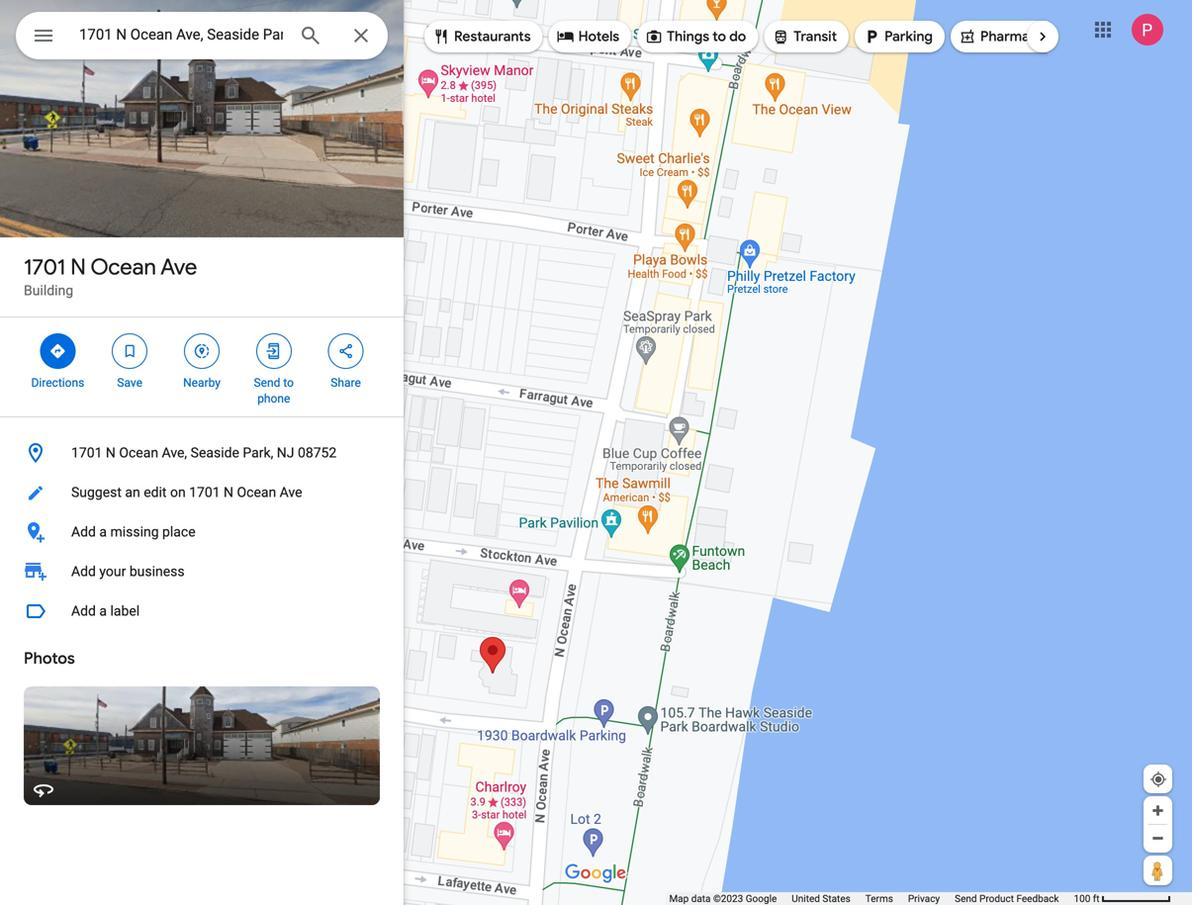 Task type: vqa. For each thing, say whether or not it's contained in the screenshot.


Task type: locate. For each thing, give the bounding box(es) containing it.
1701
[[24, 253, 65, 281], [71, 445, 102, 461], [189, 484, 220, 501]]

add a missing place
[[71, 524, 196, 540]]

0 horizontal spatial n
[[70, 253, 86, 281]]

next page image
[[1034, 28, 1052, 46]]

send inside button
[[955, 893, 977, 905]]

google maps element
[[0, 0, 1192, 905]]

1 add from the top
[[71, 524, 96, 540]]

0 vertical spatial to
[[713, 28, 726, 46]]

1701 up building
[[24, 253, 65, 281]]

2 vertical spatial n
[[224, 484, 234, 501]]

a for missing
[[99, 524, 107, 540]]

1 horizontal spatial to
[[713, 28, 726, 46]]

1 vertical spatial n
[[106, 445, 116, 461]]

a
[[99, 524, 107, 540], [99, 603, 107, 619]]

add for add your business
[[71, 563, 96, 580]]

0 horizontal spatial 1701
[[24, 253, 65, 281]]

add for add a label
[[71, 603, 96, 619]]

united
[[792, 893, 820, 905]]

share
[[331, 376, 361, 390]]

a inside button
[[99, 603, 107, 619]]

add
[[71, 524, 96, 540], [71, 563, 96, 580], [71, 603, 96, 619]]

ocean inside 1701 n ocean ave building
[[90, 253, 156, 281]]

terms button
[[865, 892, 893, 905]]

2 horizontal spatial 1701
[[189, 484, 220, 501]]

product
[[979, 893, 1014, 905]]

ave
[[160, 253, 197, 281], [280, 484, 302, 501]]


[[337, 340, 355, 362]]

1 a from the top
[[99, 524, 107, 540]]

1 vertical spatial a
[[99, 603, 107, 619]]

None field
[[79, 23, 283, 46]]

save
[[117, 376, 142, 390]]

ocean down park,
[[237, 484, 276, 501]]

parking
[[884, 28, 933, 46]]

to inside  things to do
[[713, 28, 726, 46]]

0 vertical spatial ave
[[160, 253, 197, 281]]

add left your
[[71, 563, 96, 580]]

1 vertical spatial to
[[283, 376, 294, 390]]

0 vertical spatial add
[[71, 524, 96, 540]]

add a missing place button
[[0, 512, 404, 552]]

ocean
[[90, 253, 156, 281], [119, 445, 158, 461], [237, 484, 276, 501]]

1701 for ave,
[[71, 445, 102, 461]]

a left missing
[[99, 524, 107, 540]]

2 vertical spatial 1701
[[189, 484, 220, 501]]

2 add from the top
[[71, 563, 96, 580]]

08752
[[298, 445, 337, 461]]

footer containing map data ©2023 google
[[669, 892, 1074, 905]]

a left label
[[99, 603, 107, 619]]

1 vertical spatial ave
[[280, 484, 302, 501]]

send inside send to phone
[[254, 376, 280, 390]]

map data ©2023 google
[[669, 893, 777, 905]]

0 vertical spatial 1701
[[24, 253, 65, 281]]

1 horizontal spatial 1701
[[71, 445, 102, 461]]

terms
[[865, 893, 893, 905]]

ft
[[1093, 893, 1100, 905]]

n inside 1701 n ocean ave building
[[70, 253, 86, 281]]

pharmacies
[[980, 28, 1055, 46]]

to
[[713, 28, 726, 46], [283, 376, 294, 390]]


[[959, 26, 976, 47]]

add your business
[[71, 563, 185, 580]]

0 vertical spatial n
[[70, 253, 86, 281]]

0 horizontal spatial send
[[254, 376, 280, 390]]

to inside send to phone
[[283, 376, 294, 390]]

 transit
[[772, 26, 837, 47]]

send left product
[[955, 893, 977, 905]]

1 horizontal spatial send
[[955, 893, 977, 905]]

send up phone
[[254, 376, 280, 390]]

nj
[[277, 445, 294, 461]]


[[557, 26, 574, 47]]


[[863, 26, 881, 47]]

add down suggest
[[71, 524, 96, 540]]

suggest an edit on 1701 n ocean ave
[[71, 484, 302, 501]]

1701 inside 1701 n ocean ave building
[[24, 253, 65, 281]]

show street view coverage image
[[1144, 856, 1172, 885]]

suggest an edit on 1701 n ocean ave button
[[0, 473, 404, 512]]

actions for 1701 n ocean ave region
[[0, 318, 404, 416]]

an
[[125, 484, 140, 501]]

1 vertical spatial 1701
[[71, 445, 102, 461]]

add a label
[[71, 603, 140, 619]]

do
[[729, 28, 746, 46]]

to up phone
[[283, 376, 294, 390]]

google
[[746, 893, 777, 905]]

n up building
[[70, 253, 86, 281]]

1701 up suggest
[[71, 445, 102, 461]]

label
[[110, 603, 140, 619]]

 parking
[[863, 26, 933, 47]]

0 horizontal spatial ave
[[160, 253, 197, 281]]

things
[[667, 28, 709, 46]]

map
[[669, 893, 689, 905]]

add inside button
[[71, 603, 96, 619]]

1 vertical spatial add
[[71, 563, 96, 580]]


[[121, 340, 139, 362]]

ave inside 1701 n ocean ave building
[[160, 253, 197, 281]]

add inside "button"
[[71, 524, 96, 540]]

2 vertical spatial add
[[71, 603, 96, 619]]

1701 inside 1701 n ocean ave, seaside park, nj 08752 button
[[71, 445, 102, 461]]

missing
[[110, 524, 159, 540]]

to left do
[[713, 28, 726, 46]]

send product feedback
[[955, 893, 1059, 905]]

send
[[254, 376, 280, 390], [955, 893, 977, 905]]

seaside
[[191, 445, 239, 461]]

0 vertical spatial ocean
[[90, 253, 156, 281]]

n down seaside
[[224, 484, 234, 501]]

0 horizontal spatial to
[[283, 376, 294, 390]]

0 vertical spatial a
[[99, 524, 107, 540]]

add left label
[[71, 603, 96, 619]]

add your business link
[[0, 552, 404, 592]]

1 vertical spatial ocean
[[119, 445, 158, 461]]

1 horizontal spatial ave
[[280, 484, 302, 501]]

ave up 
[[160, 253, 197, 281]]

n up suggest
[[106, 445, 116, 461]]

zoom in image
[[1151, 803, 1165, 818]]

ocean left ave,
[[119, 445, 158, 461]]

2 a from the top
[[99, 603, 107, 619]]

ave inside button
[[280, 484, 302, 501]]

3 add from the top
[[71, 603, 96, 619]]


[[49, 340, 67, 362]]

show your location image
[[1150, 771, 1167, 788]]

0 vertical spatial send
[[254, 376, 280, 390]]

1 horizontal spatial n
[[106, 445, 116, 461]]

ocean up 
[[90, 253, 156, 281]]

n
[[70, 253, 86, 281], [106, 445, 116, 461], [224, 484, 234, 501]]

ave down nj
[[280, 484, 302, 501]]

1 vertical spatial send
[[955, 893, 977, 905]]

n for ave,
[[106, 445, 116, 461]]

100 ft button
[[1074, 893, 1171, 905]]

zoom out image
[[1151, 831, 1165, 846]]

united states button
[[792, 892, 851, 905]]

footer
[[669, 892, 1074, 905]]

1701 right on
[[189, 484, 220, 501]]

 things to do
[[645, 26, 746, 47]]

a inside "button"
[[99, 524, 107, 540]]



Task type: describe. For each thing, give the bounding box(es) containing it.

[[772, 26, 790, 47]]

a for label
[[99, 603, 107, 619]]

2 horizontal spatial n
[[224, 484, 234, 501]]


[[645, 26, 663, 47]]

 button
[[16, 12, 71, 63]]

privacy
[[908, 893, 940, 905]]


[[432, 26, 450, 47]]

photos
[[24, 648, 75, 669]]

suggest
[[71, 484, 122, 501]]

send product feedback button
[[955, 892, 1059, 905]]

1701 n ocean ave main content
[[0, 0, 404, 905]]

business
[[129, 563, 185, 580]]

1701 for ave
[[24, 253, 65, 281]]

 restaurants
[[432, 26, 531, 47]]

available search options for this area region
[[410, 13, 1150, 60]]

feedback
[[1016, 893, 1059, 905]]

add for add a missing place
[[71, 524, 96, 540]]


[[193, 340, 211, 362]]

edit
[[144, 484, 167, 501]]

1701 n ocean ave building
[[24, 253, 197, 299]]

©2023
[[713, 893, 743, 905]]

1701 inside suggest an edit on 1701 n ocean ave button
[[189, 484, 220, 501]]

2 vertical spatial ocean
[[237, 484, 276, 501]]


[[265, 340, 283, 362]]

ave,
[[162, 445, 187, 461]]

building
[[24, 282, 73, 299]]

1701 n ocean ave, seaside park, nj 08752 button
[[0, 433, 404, 473]]

ocean for ave,
[[119, 445, 158, 461]]

nearby
[[183, 376, 221, 390]]

1701 n ocean ave, seaside park, nj 08752
[[71, 445, 337, 461]]

on
[[170, 484, 186, 501]]

your
[[99, 563, 126, 580]]

transit
[[794, 28, 837, 46]]

directions
[[31, 376, 84, 390]]

phone
[[257, 392, 290, 406]]

hotels
[[578, 28, 619, 46]]

 pharmacies
[[959, 26, 1055, 47]]

1701 N Ocean Ave, Seaside Park, NJ 08752 field
[[16, 12, 388, 59]]

send for send product feedback
[[955, 893, 977, 905]]

data
[[691, 893, 711, 905]]

google account: payton hansen  
(payton.hansen@adept.ai) image
[[1132, 14, 1163, 46]]

united states
[[792, 893, 851, 905]]

 search field
[[16, 12, 388, 63]]


[[32, 21, 55, 50]]

restaurants
[[454, 28, 531, 46]]

send for send to phone
[[254, 376, 280, 390]]

states
[[822, 893, 851, 905]]

park,
[[243, 445, 273, 461]]

100
[[1074, 893, 1090, 905]]

privacy button
[[908, 892, 940, 905]]

place
[[162, 524, 196, 540]]

ocean for ave
[[90, 253, 156, 281]]

 hotels
[[557, 26, 619, 47]]

100 ft
[[1074, 893, 1100, 905]]

footer inside google maps element
[[669, 892, 1074, 905]]

add a label button
[[0, 592, 404, 631]]

none field inside 1701 n ocean ave, seaside park, nj 08752 field
[[79, 23, 283, 46]]

send to phone
[[254, 376, 294, 406]]

n for ave
[[70, 253, 86, 281]]



